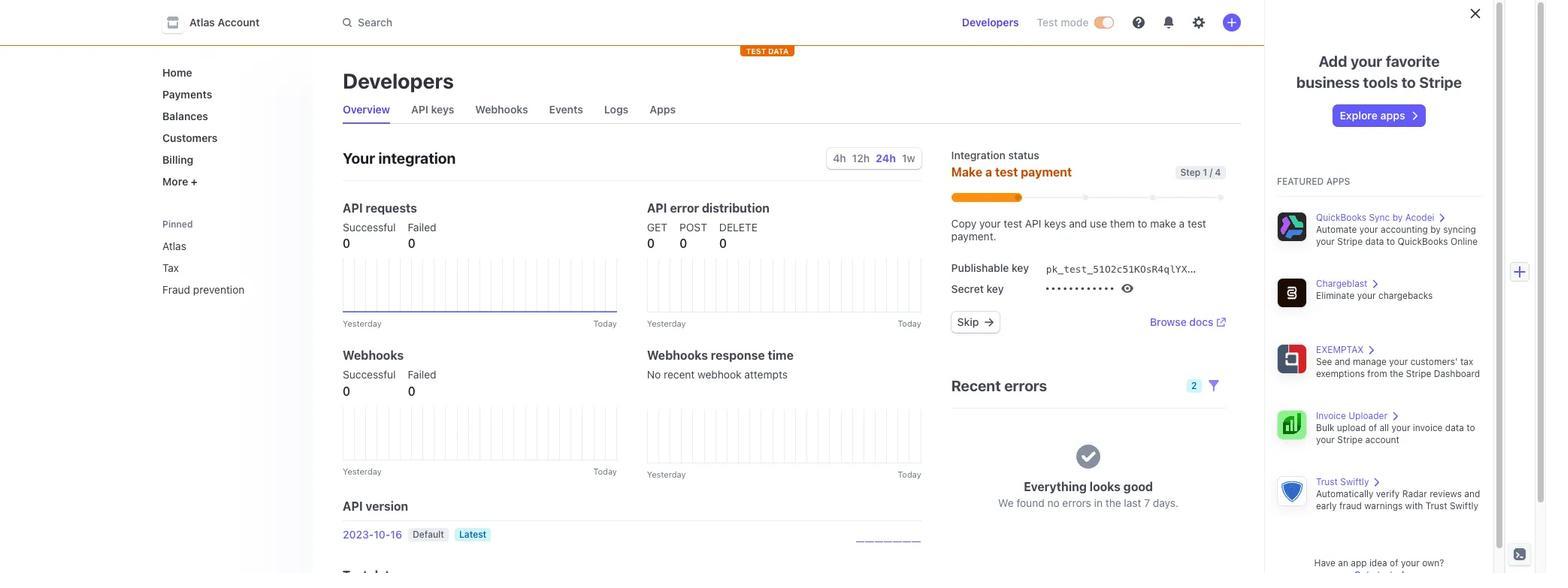 Task type: vqa. For each thing, say whether or not it's contained in the screenshot.
top quickbooks
yes



Task type: describe. For each thing, give the bounding box(es) containing it.
use
[[1090, 217, 1108, 230]]

from
[[1368, 368, 1388, 380]]

eliminate your chargebacks
[[1317, 290, 1433, 302]]

tax link
[[156, 256, 301, 280]]

tools
[[1364, 74, 1399, 91]]

with
[[1406, 501, 1424, 512]]

mode
[[1061, 16, 1089, 29]]

latest
[[459, 529, 487, 541]]

atlas for atlas account
[[189, 16, 215, 29]]

test right "make"
[[1188, 217, 1207, 230]]

yesterday for webhooks
[[343, 467, 382, 477]]

your down chargeblast
[[1358, 290, 1377, 302]]

tax
[[162, 262, 179, 274]]

2 failed from the top
[[408, 368, 437, 381]]

acodei
[[1406, 212, 1435, 223]]

quickbooks inside automate your accounting by syncing your stripe data to quickbooks online
[[1398, 236, 1449, 247]]

prevention
[[193, 283, 245, 296]]

distribution
[[702, 202, 770, 215]]

test
[[1037, 16, 1058, 29]]

idea
[[1370, 558, 1388, 569]]

1 horizontal spatial apps
[[1327, 176, 1351, 187]]

logs
[[605, 103, 629, 116]]

api keys link
[[405, 99, 460, 120]]

your inside "see and manage your customers' tax exemptions from the stripe dashboard"
[[1390, 356, 1409, 368]]

4h
[[833, 152, 846, 165]]

developers link
[[956, 11, 1025, 35]]

errors inside everything looks good we found no errors in the last 7 days.
[[1063, 497, 1092, 510]]

have
[[1315, 558, 1336, 569]]

invoice uploader
[[1317, 411, 1388, 422]]

home
[[162, 66, 192, 79]]

invoice uploader image
[[1278, 411, 1308, 441]]

test for a
[[995, 165, 1018, 179]]

pinned navigation links element
[[156, 212, 304, 302]]

your down automate
[[1317, 236, 1335, 247]]

atlas account button
[[162, 12, 275, 33]]

make
[[952, 165, 983, 179]]

we
[[999, 497, 1014, 510]]

found
[[1017, 497, 1045, 510]]

0 vertical spatial quickbooks
[[1317, 212, 1367, 223]]

2 failed 0 from the top
[[408, 368, 437, 399]]

billing
[[162, 153, 194, 166]]

chargebacks
[[1379, 290, 1433, 302]]

delete
[[720, 221, 758, 234]]

apps
[[1381, 109, 1406, 122]]

explore
[[1340, 109, 1378, 122]]

chargeblast image
[[1278, 278, 1308, 308]]

and inside "see and manage your customers' tax exemptions from the stripe dashboard"
[[1335, 356, 1351, 368]]

good
[[1124, 481, 1154, 494]]

0 vertical spatial by
[[1393, 212, 1403, 223]]

reviews
[[1430, 489, 1463, 500]]

api for api version
[[343, 500, 363, 514]]

keys inside copy your test api keys and use them to make a test payment.
[[1045, 217, 1067, 230]]

yesterday for api requests
[[343, 319, 382, 329]]

app
[[1351, 558, 1367, 569]]

1 failed 0 from the top
[[408, 221, 437, 250]]

16
[[391, 529, 402, 541]]

add
[[1319, 53, 1348, 70]]

api version
[[343, 500, 409, 514]]

0 horizontal spatial webhooks
[[343, 349, 404, 362]]

2023-
[[343, 529, 374, 541]]

atlas link
[[156, 234, 301, 259]]

tax
[[1461, 356, 1474, 368]]

your inside add your favorite business tools to stripe
[[1351, 53, 1383, 70]]

webhook
[[698, 368, 742, 381]]

your down bulk at the bottom of the page
[[1317, 435, 1335, 446]]

overview
[[343, 103, 390, 116]]

skip button
[[952, 312, 1000, 333]]

docs
[[1190, 316, 1214, 329]]

tab list containing overview
[[337, 96, 1241, 124]]

webhooks for "webhooks" link
[[475, 103, 528, 116]]

0 horizontal spatial errors
[[1005, 377, 1048, 395]]

to inside automate your accounting by syncing your stripe data to quickbooks online
[[1387, 236, 1396, 247]]

recent
[[664, 368, 695, 381]]

default
[[413, 529, 444, 541]]

payments link
[[156, 82, 301, 107]]

of inside bulk upload of all your invoice data to your stripe account
[[1369, 423, 1378, 434]]

favorite
[[1386, 53, 1440, 70]]

test
[[746, 47, 766, 56]]

trust inside automatically verify radar reviews and early fraud warnings with trust swiftly
[[1426, 501, 1448, 512]]

swiftly inside automatically verify radar reviews and early fraud warnings with trust swiftly
[[1450, 501, 1479, 512]]

0 inside "get 0"
[[647, 237, 655, 250]]

search
[[358, 16, 393, 29]]

0 horizontal spatial developers
[[343, 68, 454, 93]]

0 inside 'post 0'
[[680, 237, 687, 250]]

post
[[680, 221, 708, 234]]

fraud prevention link
[[156, 277, 301, 302]]

business
[[1297, 74, 1360, 91]]

your integration
[[343, 150, 456, 167]]

your inside copy your test api keys and use them to make a test payment.
[[980, 217, 1001, 230]]

balances
[[162, 110, 208, 123]]

logs link
[[599, 99, 635, 120]]

svg image
[[985, 318, 994, 327]]

events link
[[543, 99, 589, 120]]

2 successful 0 from the top
[[343, 368, 396, 399]]

home link
[[156, 60, 301, 85]]

0 vertical spatial a
[[986, 165, 993, 179]]

1
[[1203, 167, 1208, 178]]

copy
[[952, 217, 977, 230]]

and inside copy your test api keys and use them to make a test payment.
[[1069, 217, 1088, 230]]

secret
[[952, 283, 984, 296]]

api for api error distribution
[[647, 202, 667, 215]]

automate your accounting by syncing your stripe data to quickbooks online
[[1317, 224, 1478, 247]]

atlas account
[[189, 16, 260, 29]]

stripe inside automate your accounting by syncing your stripe data to quickbooks online
[[1338, 236, 1363, 247]]

publishable
[[952, 262, 1009, 274]]

eliminate
[[1317, 290, 1355, 302]]

automatically verify radar reviews and early fraud warnings with trust swiftly
[[1317, 489, 1481, 512]]

pinned
[[162, 219, 193, 230]]

today for response
[[898, 470, 922, 480]]

stripe inside add your favorite business tools to stripe
[[1420, 74, 1463, 91]]

12h
[[852, 152, 870, 165]]

customers link
[[156, 126, 301, 150]]

0 button for get 0
[[647, 235, 655, 253]]

key for secret key
[[987, 283, 1004, 296]]

1 successful from the top
[[343, 221, 396, 234]]

key for publishable key
[[1012, 262, 1029, 274]]

trust swiftly image
[[1278, 477, 1308, 507]]

1w
[[902, 152, 916, 165]]

fraud
[[1340, 501, 1362, 512]]

status
[[1009, 149, 1040, 162]]

manage
[[1354, 356, 1387, 368]]

browse docs link
[[1150, 315, 1226, 330]]

test mode
[[1037, 16, 1089, 29]]

more
[[162, 175, 188, 188]]

invoice
[[1414, 423, 1443, 434]]

balances link
[[156, 104, 301, 129]]

exemptax image
[[1278, 344, 1308, 374]]

0 vertical spatial keys
[[431, 103, 454, 116]]

customers'
[[1411, 356, 1458, 368]]

fraud prevention
[[162, 283, 245, 296]]



Task type: locate. For each thing, give the bounding box(es) containing it.
0 vertical spatial key
[[1012, 262, 1029, 274]]

keys left use
[[1045, 217, 1067, 230]]

stripe
[[1420, 74, 1463, 91], [1338, 236, 1363, 247], [1407, 368, 1432, 380], [1338, 435, 1363, 446]]

test down "integration status"
[[995, 165, 1018, 179]]

by down the acodei
[[1431, 224, 1441, 235]]

recent errors
[[952, 377, 1048, 395]]

by up accounting
[[1393, 212, 1403, 223]]

1 horizontal spatial keys
[[1045, 217, 1067, 230]]

1 0 button from the left
[[343, 235, 350, 253]]

1 horizontal spatial quickbooks
[[1398, 236, 1449, 247]]

0 horizontal spatial apps
[[650, 103, 676, 116]]

developers left test
[[962, 16, 1019, 29]]

0 horizontal spatial of
[[1369, 423, 1378, 434]]

stripe down favorite
[[1420, 74, 1463, 91]]

help image
[[1133, 17, 1145, 29]]

0 vertical spatial trust
[[1317, 477, 1338, 488]]

4
[[1216, 167, 1222, 178]]

online
[[1451, 236, 1478, 247]]

see
[[1317, 356, 1333, 368]]

0 horizontal spatial trust
[[1317, 477, 1338, 488]]

the right "from"
[[1390, 368, 1404, 380]]

to right the invoice
[[1467, 423, 1476, 434]]

atlas for atlas
[[162, 240, 186, 253]]

0 horizontal spatial data
[[1366, 236, 1385, 247]]

stripe down automate
[[1338, 236, 1363, 247]]

3 0 button from the left
[[647, 235, 655, 253]]

0 horizontal spatial atlas
[[162, 240, 186, 253]]

apps right "logs" on the top left of the page
[[650, 103, 676, 116]]

settings image
[[1193, 17, 1205, 29]]

1 vertical spatial trust
[[1426, 501, 1448, 512]]

data down quickbooks sync by acodei
[[1366, 236, 1385, 247]]

the for manage
[[1390, 368, 1404, 380]]

atlas left account
[[189, 16, 215, 29]]

+
[[191, 175, 198, 188]]

1 horizontal spatial atlas
[[189, 16, 215, 29]]

1 vertical spatial of
[[1390, 558, 1399, 569]]

api for api keys
[[411, 103, 429, 116]]

api error distribution
[[647, 202, 770, 215]]

pinned element
[[156, 234, 301, 302]]

developers up overview
[[343, 68, 454, 93]]

data right the invoice
[[1446, 423, 1465, 434]]

1 vertical spatial successful 0
[[343, 368, 396, 399]]

key right publishable
[[1012, 262, 1029, 274]]

api
[[411, 103, 429, 116], [343, 202, 363, 215], [647, 202, 667, 215], [1026, 217, 1042, 230], [343, 500, 363, 514]]

1 vertical spatial key
[[987, 283, 1004, 296]]

to right the them
[[1138, 217, 1148, 230]]

copy your test api keys and use them to make a test payment.
[[952, 217, 1207, 243]]

0 vertical spatial swiftly
[[1341, 477, 1370, 488]]

2 horizontal spatial and
[[1465, 489, 1481, 500]]

webhooks inside tab list
[[475, 103, 528, 116]]

0 vertical spatial and
[[1069, 217, 1088, 230]]

tab list
[[337, 96, 1241, 124]]

1 vertical spatial failed 0
[[408, 368, 437, 399]]

quickbooks sync by acodei image
[[1278, 212, 1308, 242]]

payments
[[162, 88, 212, 101]]

skip
[[958, 316, 979, 329]]

0 horizontal spatial and
[[1069, 217, 1088, 230]]

integration
[[952, 149, 1006, 162]]

stripe down upload
[[1338, 435, 1363, 446]]

explore apps
[[1340, 109, 1406, 122]]

1 vertical spatial a
[[1180, 217, 1185, 230]]

today for error
[[898, 319, 922, 329]]

and up exemptions
[[1335, 356, 1351, 368]]

1 vertical spatial swiftly
[[1450, 501, 1479, 512]]

the inside "see and manage your customers' tax exemptions from the stripe dashboard"
[[1390, 368, 1404, 380]]

0 vertical spatial successful 0
[[343, 221, 396, 250]]

1 vertical spatial and
[[1335, 356, 1351, 368]]

test right "payment."
[[1004, 217, 1023, 230]]

0 vertical spatial apps
[[650, 103, 676, 116]]

of left the all
[[1369, 423, 1378, 434]]

them
[[1111, 217, 1135, 230]]

test
[[995, 165, 1018, 179], [1004, 217, 1023, 230], [1188, 217, 1207, 230]]

publishable key
[[952, 262, 1029, 274]]

2 successful from the top
[[343, 368, 396, 381]]

1w button
[[902, 152, 916, 165]]

own?
[[1423, 558, 1445, 569]]

failed 0
[[408, 221, 437, 250], [408, 368, 437, 399]]

0 vertical spatial atlas
[[189, 16, 215, 29]]

last
[[1125, 497, 1142, 510]]

0 button down requests
[[408, 235, 416, 253]]

0 vertical spatial data
[[1366, 236, 1385, 247]]

0 horizontal spatial keys
[[431, 103, 454, 116]]

2023-10-16 link
[[343, 528, 402, 543]]

0 horizontal spatial by
[[1393, 212, 1403, 223]]

api inside api keys link
[[411, 103, 429, 116]]

4 0 button from the left
[[680, 235, 687, 253]]

of right idea
[[1390, 558, 1399, 569]]

0 button down get
[[647, 235, 655, 253]]

atlas inside atlas account button
[[189, 16, 215, 29]]

response
[[711, 349, 765, 362]]

to inside bulk upload of all your invoice data to your stripe account
[[1467, 423, 1476, 434]]

2 vertical spatial and
[[1465, 489, 1481, 500]]

1 vertical spatial successful
[[343, 368, 396, 381]]

dashboard
[[1435, 368, 1481, 380]]

errors left in
[[1063, 497, 1092, 510]]

1 vertical spatial data
[[1446, 423, 1465, 434]]

customers
[[162, 132, 218, 144]]

fraud
[[162, 283, 190, 296]]

the inside everything looks good we found no errors in the last 7 days.
[[1106, 497, 1122, 510]]

0 inside delete 0
[[720, 237, 727, 250]]

1 vertical spatial quickbooks
[[1398, 236, 1449, 247]]

successful 0
[[343, 221, 396, 250], [343, 368, 396, 399]]

upload
[[1338, 423, 1367, 434]]

stripe inside "see and manage your customers' tax exemptions from the stripe dashboard"
[[1407, 368, 1432, 380]]

12h button
[[852, 152, 870, 165]]

1 vertical spatial atlas
[[162, 240, 186, 253]]

1 horizontal spatial by
[[1431, 224, 1441, 235]]

payment
[[1021, 165, 1073, 179]]

the right in
[[1106, 497, 1122, 510]]

1 vertical spatial by
[[1431, 224, 1441, 235]]

4h 12h 24h 1w
[[833, 152, 916, 165]]

api inside copy your test api keys and use them to make a test payment.
[[1026, 217, 1042, 230]]

your up tools
[[1351, 53, 1383, 70]]

0 horizontal spatial swiftly
[[1341, 477, 1370, 488]]

trust down "reviews" on the bottom right of page
[[1426, 501, 1448, 512]]

featured apps
[[1278, 176, 1351, 187]]

0 button for delete 0
[[720, 235, 727, 253]]

events
[[549, 103, 583, 116]]

figure
[[343, 259, 617, 313], [343, 259, 617, 313]]

to down favorite
[[1402, 74, 1417, 91]]

account
[[1366, 435, 1400, 446]]

test for your
[[1004, 217, 1023, 230]]

stripe down the customers'
[[1407, 368, 1432, 380]]

a inside copy your test api keys and use them to make a test payment.
[[1180, 217, 1185, 230]]

0 button down post
[[680, 235, 687, 253]]

0 vertical spatial successful
[[343, 221, 396, 234]]

0 button for failed 0
[[408, 235, 416, 253]]

stripe inside bulk upload of all your invoice data to your stripe account
[[1338, 435, 1363, 446]]

2 horizontal spatial webhooks
[[647, 349, 708, 362]]

keys up integration
[[431, 103, 454, 116]]

core navigation links element
[[156, 60, 301, 194]]

no
[[1048, 497, 1060, 510]]

errors right recent
[[1005, 377, 1048, 395]]

••••••••••••
[[1045, 283, 1116, 295]]

and right "reviews" on the bottom right of page
[[1465, 489, 1481, 500]]

1 vertical spatial developers
[[343, 68, 454, 93]]

featured
[[1278, 176, 1325, 187]]

and inside automatically verify radar reviews and early fraud warnings with trust swiftly
[[1465, 489, 1481, 500]]

your
[[1351, 53, 1383, 70], [980, 217, 1001, 230], [1360, 224, 1379, 235], [1317, 236, 1335, 247], [1358, 290, 1377, 302], [1390, 356, 1409, 368], [1392, 423, 1411, 434], [1317, 435, 1335, 446], [1402, 558, 1420, 569]]

all
[[1380, 423, 1390, 434]]

a
[[986, 165, 993, 179], [1180, 217, 1185, 230]]

Search text field
[[334, 9, 758, 36]]

the
[[1390, 368, 1404, 380], [1106, 497, 1122, 510]]

1 horizontal spatial and
[[1335, 356, 1351, 368]]

0 vertical spatial the
[[1390, 368, 1404, 380]]

data inside automate your accounting by syncing your stripe data to quickbooks online
[[1366, 236, 1385, 247]]

1 horizontal spatial the
[[1390, 368, 1404, 380]]

exemptax
[[1317, 344, 1364, 356]]

api down payment
[[1026, 217, 1042, 230]]

api up 2023-
[[343, 500, 363, 514]]

swiftly down "reviews" on the bottom right of page
[[1450, 501, 1479, 512]]

keys
[[431, 103, 454, 116], [1045, 217, 1067, 230]]

webhooks
[[475, 103, 528, 116], [343, 349, 404, 362], [647, 349, 708, 362]]

step
[[1181, 167, 1201, 178]]

1 vertical spatial apps
[[1327, 176, 1351, 187]]

0 horizontal spatial a
[[986, 165, 993, 179]]

1 horizontal spatial a
[[1180, 217, 1185, 230]]

1 horizontal spatial webhooks
[[475, 103, 528, 116]]

24h
[[876, 152, 896, 165]]

to inside copy your test api keys and use them to make a test payment.
[[1138, 217, 1148, 230]]

2023-10-16
[[343, 529, 402, 541]]

key
[[1012, 262, 1029, 274], [987, 283, 1004, 296]]

atlas down pinned
[[162, 240, 186, 253]]

api left requests
[[343, 202, 363, 215]]

webhooks for webhooks response time
[[647, 349, 708, 362]]

0 button down delete
[[720, 235, 727, 253]]

step 1 / 4
[[1181, 167, 1222, 178]]

pk_test_51o2c51kosr4qlyxvkzzbnox2j1kzm37gakvnzhrdduujanfnjkxifviutzculkq16zvdtq23slbns
[[1046, 264, 1547, 275]]

apps link
[[644, 99, 682, 120]]

your left own?
[[1402, 558, 1420, 569]]

yesterday for api error distribution
[[647, 319, 686, 329]]

1 horizontal spatial key
[[1012, 262, 1029, 274]]

0 horizontal spatial quickbooks
[[1317, 212, 1367, 223]]

successful
[[343, 221, 396, 234], [343, 368, 396, 381]]

0 horizontal spatial key
[[987, 283, 1004, 296]]

0 vertical spatial failed
[[408, 221, 437, 234]]

1 failed from the top
[[408, 221, 437, 234]]

your right the all
[[1392, 423, 1411, 434]]

data inside bulk upload of all your invoice data to your stripe account
[[1446, 423, 1465, 434]]

see and manage your customers' tax exemptions from the stripe dashboard
[[1317, 356, 1481, 380]]

quickbooks up automate
[[1317, 212, 1367, 223]]

atlas inside the atlas link
[[162, 240, 186, 253]]

1 vertical spatial the
[[1106, 497, 1122, 510]]

by inside automate your accounting by syncing your stripe data to quickbooks online
[[1431, 224, 1441, 235]]

trust up automatically
[[1317, 477, 1338, 488]]

no
[[647, 368, 661, 381]]

0 vertical spatial of
[[1369, 423, 1378, 434]]

1 horizontal spatial errors
[[1063, 497, 1092, 510]]

swiftly up automatically
[[1341, 477, 1370, 488]]

Search search field
[[334, 9, 758, 36]]

5 0 button from the left
[[720, 235, 727, 253]]

1 vertical spatial keys
[[1045, 217, 1067, 230]]

1 horizontal spatial developers
[[962, 16, 1019, 29]]

0 button for post 0
[[680, 235, 687, 253]]

your right manage
[[1390, 356, 1409, 368]]

quickbooks
[[1317, 212, 1367, 223], [1398, 236, 1449, 247]]

post 0
[[680, 221, 708, 250]]

0 horizontal spatial the
[[1106, 497, 1122, 510]]

0 vertical spatial errors
[[1005, 377, 1048, 395]]

today for requests
[[594, 319, 617, 329]]

atlas
[[189, 16, 215, 29], [162, 240, 186, 253]]

data
[[1366, 236, 1385, 247], [1446, 423, 1465, 434]]

to down accounting
[[1387, 236, 1396, 247]]

0 button for successful 0
[[343, 235, 350, 253]]

2 0 button from the left
[[408, 235, 416, 253]]

automatically
[[1317, 489, 1374, 500]]

24h button
[[876, 152, 896, 165]]

radar
[[1403, 489, 1428, 500]]

10-
[[374, 529, 391, 541]]

billing link
[[156, 147, 301, 172]]

api up get
[[647, 202, 667, 215]]

1 successful 0 from the top
[[343, 221, 396, 250]]

and left use
[[1069, 217, 1088, 230]]

chargeblast
[[1317, 278, 1368, 290]]

invoice
[[1317, 411, 1347, 422]]

your down quickbooks sync by acodei
[[1360, 224, 1379, 235]]

attempts
[[745, 368, 788, 381]]

the for good
[[1106, 497, 1122, 510]]

your right copy
[[980, 217, 1001, 230]]

browse
[[1150, 316, 1187, 329]]

requests
[[366, 202, 417, 215]]

apps right featured
[[1327, 176, 1351, 187]]

1 horizontal spatial swiftly
[[1450, 501, 1479, 512]]

key down publishable key
[[987, 283, 1004, 296]]

yesterday for webhooks response time
[[647, 470, 686, 480]]

1 vertical spatial failed
[[408, 368, 437, 381]]

7
[[1145, 497, 1151, 510]]

add your favorite business tools to stripe
[[1297, 53, 1463, 91]]

to inside add your favorite business tools to stripe
[[1402, 74, 1417, 91]]

1 horizontal spatial trust
[[1426, 501, 1448, 512]]

1 horizontal spatial data
[[1446, 423, 1465, 434]]

everything looks good we found no errors in the last 7 days.
[[999, 481, 1179, 510]]

api for api requests
[[343, 202, 363, 215]]

a right "make"
[[1180, 217, 1185, 230]]

1 horizontal spatial of
[[1390, 558, 1399, 569]]

exemptions
[[1317, 368, 1366, 380]]

quickbooks down accounting
[[1398, 236, 1449, 247]]

0 button down api requests
[[343, 235, 350, 253]]

0 vertical spatial developers
[[962, 16, 1019, 29]]

a down "integration status"
[[986, 165, 993, 179]]

0 vertical spatial failed 0
[[408, 221, 437, 250]]

1 vertical spatial errors
[[1063, 497, 1092, 510]]

api up integration
[[411, 103, 429, 116]]

your
[[343, 150, 375, 167]]

version
[[366, 500, 409, 514]]



